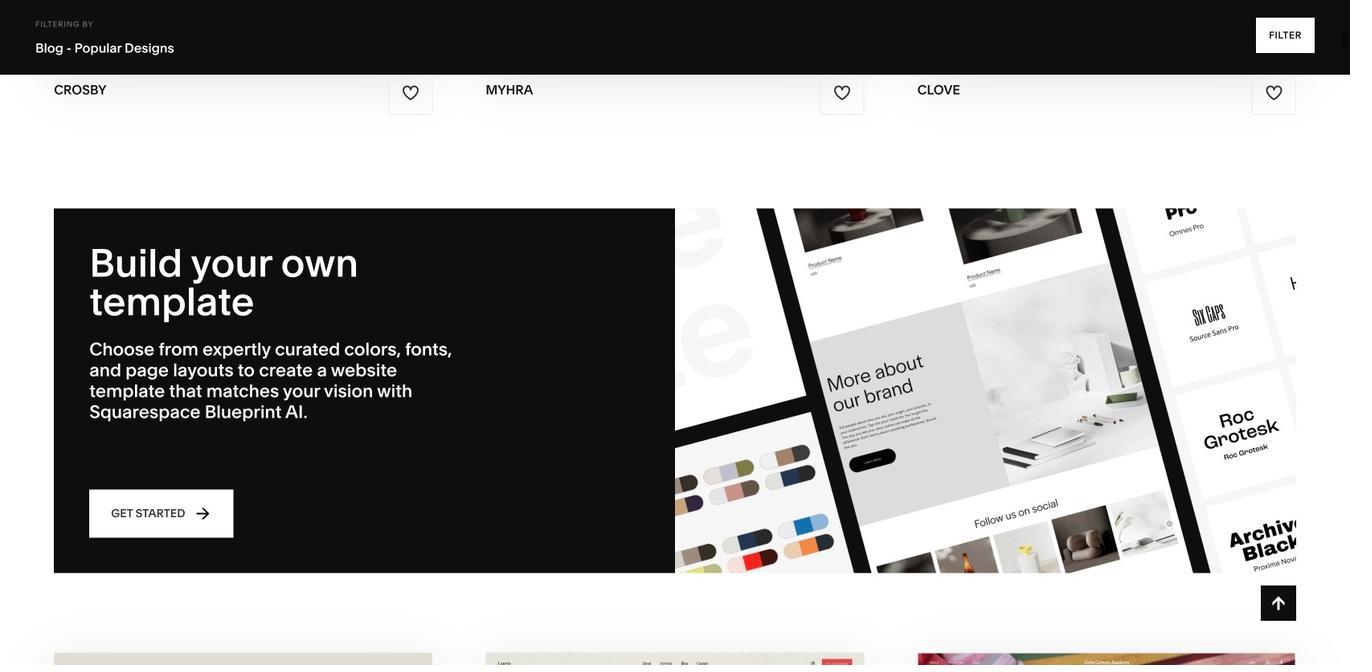 Task type: vqa. For each thing, say whether or not it's contained in the screenshot.
THE NEXT
no



Task type: describe. For each thing, give the bounding box(es) containing it.
add myhra to your favorites list image
[[834, 84, 851, 102]]

preview of building your own template image
[[675, 209, 1296, 573]]



Task type: locate. For each thing, give the bounding box(es) containing it.
add crosby to your favorites list image
[[402, 84, 419, 102]]

back to top image
[[1270, 595, 1287, 612]]

crosby image
[[55, 0, 432, 65]]

add clove to your favorites list image
[[1265, 84, 1283, 102]]

clove image
[[918, 0, 1295, 65]]



